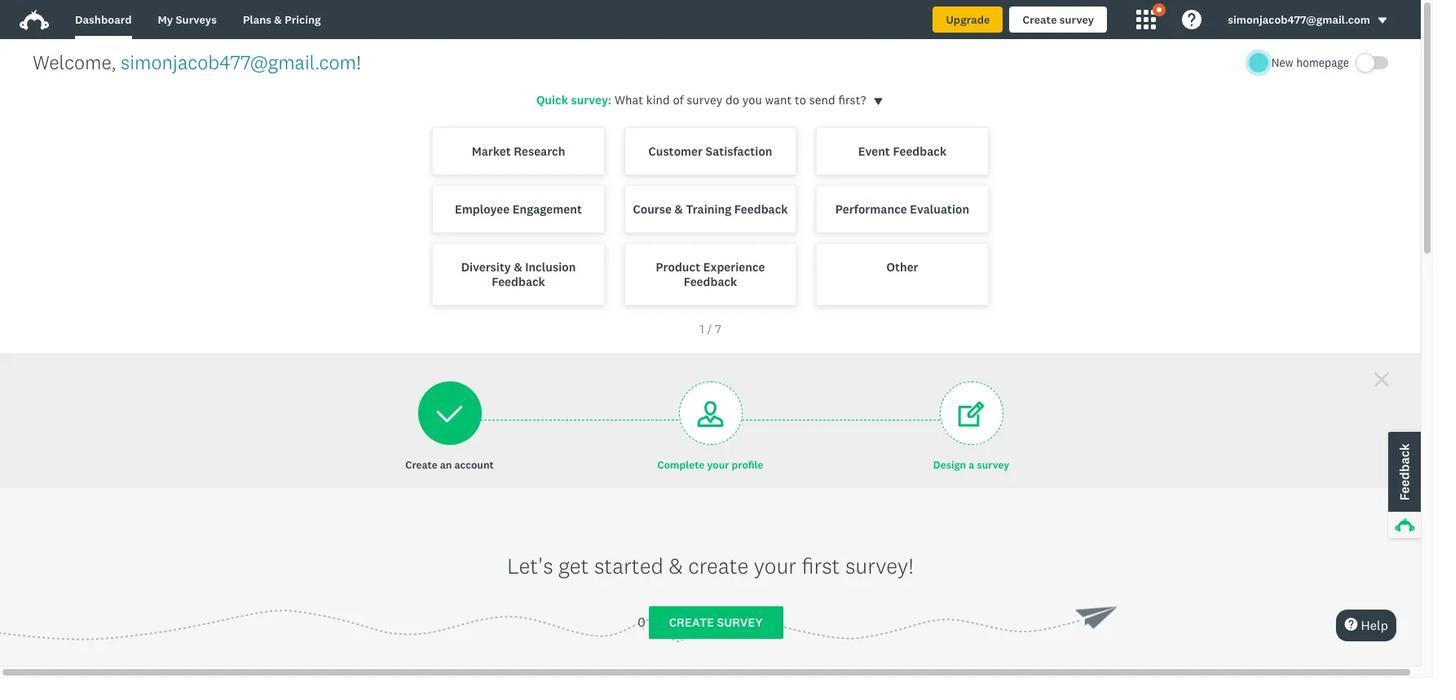 Task type: locate. For each thing, give the bounding box(es) containing it.
event feedback button
[[824, 131, 982, 171]]

& inside course & training feedback button
[[675, 202, 683, 217]]

å
[[1372, 370, 1393, 391]]

1 horizontal spatial your
[[754, 554, 797, 579]]

account
[[455, 459, 494, 471]]

plans & pricing
[[243, 13, 321, 26]]

2 horizontal spatial survey
[[1060, 13, 1095, 26]]

market research
[[472, 144, 566, 159]]

welcome,
[[33, 51, 116, 73]]

survey
[[1060, 13, 1095, 26], [687, 93, 723, 108], [978, 459, 1010, 471]]

0 horizontal spatial create
[[406, 459, 438, 471]]

1 horizontal spatial survey
[[978, 459, 1010, 471]]

feedback down employee engagement
[[492, 275, 546, 290]]

1 vertical spatial survey
[[687, 93, 723, 108]]

dashboard link
[[75, 0, 132, 39]]

to
[[795, 93, 807, 108]]

0 horizontal spatial your
[[708, 459, 730, 471]]

customer
[[649, 144, 703, 159]]

engagement
[[513, 202, 582, 217]]

feedback inside product experience feedback
[[684, 275, 738, 290]]

& right the diversity
[[514, 260, 523, 275]]

inclusion
[[525, 260, 576, 275]]

design a survey
[[934, 459, 1010, 471]]

/
[[708, 322, 712, 337]]

kind
[[647, 93, 670, 108]]

event feedback
[[859, 144, 947, 159]]

& for plans
[[274, 13, 282, 26]]

0
[[638, 615, 649, 631]]

performance
[[836, 202, 908, 217]]

employee engagement
[[455, 202, 582, 217]]

welcome, simonjacob477@gmail.com !
[[33, 51, 361, 73]]

create an account
[[406, 459, 494, 471]]

upgrade link
[[934, 7, 1004, 33]]

first?
[[839, 93, 867, 108]]

feedback
[[894, 144, 947, 159], [735, 202, 788, 217], [492, 275, 546, 290], [684, 275, 738, 290]]

?
[[1345, 618, 1359, 631]]

& right course
[[675, 202, 683, 217]]

training
[[686, 202, 732, 217]]

survey:
[[571, 93, 612, 108]]

let's get started & create your first survey!
[[507, 554, 914, 579]]

my surveys link
[[158, 0, 217, 39]]

create right upgrade
[[1023, 13, 1058, 26]]

simonjacob477@gmail.com
[[1229, 13, 1371, 26], [121, 51, 357, 73]]

a
[[969, 459, 975, 471]]

product experience feedback button
[[632, 247, 790, 302]]

&
[[274, 13, 282, 26], [675, 202, 683, 217], [514, 260, 523, 275], [669, 554, 683, 579]]

create left an
[[406, 459, 438, 471]]

create for create an account
[[406, 459, 438, 471]]

2 vertical spatial survey
[[978, 459, 1010, 471]]

profile
[[732, 459, 764, 471]]

1 horizontal spatial create
[[1023, 13, 1058, 26]]

1 horizontal spatial simonjacob477@gmail.com
[[1229, 13, 1371, 26]]

diversity & inclusion feedback
[[461, 260, 576, 290]]

dashboard
[[75, 13, 132, 26]]

simonjacob477@gmail.com up new homepage
[[1229, 13, 1371, 26]]

& inside plans & pricing link
[[274, 13, 282, 26]]

what
[[615, 93, 644, 108]]

survey right a
[[978, 459, 1010, 471]]

customer satisfaction button
[[632, 131, 790, 171]]

& right plans
[[274, 13, 282, 26]]

0 horizontal spatial survey
[[687, 93, 723, 108]]

survey
[[717, 616, 763, 631]]

survey right the of
[[687, 93, 723, 108]]

7
[[715, 322, 722, 337]]

3
[[437, 401, 463, 427]]

experience
[[704, 260, 765, 275]]

my surveys
[[158, 13, 217, 26]]

create for create survey
[[1023, 13, 1058, 26]]

feedback up 1 / 7 in the top of the page
[[684, 275, 738, 290]]

event
[[859, 144, 891, 159]]

å button
[[1372, 370, 1393, 391]]

quick
[[537, 93, 568, 108]]

1
[[700, 322, 705, 337]]

homepage
[[1297, 56, 1350, 69]]

1 vertical spatial your
[[754, 554, 797, 579]]

create
[[1023, 13, 1058, 26], [406, 459, 438, 471]]

market research button
[[440, 131, 598, 171]]

feedback right training
[[735, 202, 788, 217]]

send
[[810, 93, 836, 108]]

course
[[633, 202, 672, 217]]

survey left products icon
[[1060, 13, 1095, 26]]

& for diversity
[[514, 260, 523, 275]]

quick survey: what kind of survey do you want to send first?
[[537, 93, 867, 108]]

first
[[802, 554, 841, 579]]

surveys
[[176, 13, 217, 26]]

your
[[708, 459, 730, 471], [754, 554, 797, 579]]

surveymonkey logo image
[[20, 10, 49, 30]]

1 / 7
[[700, 322, 722, 337]]

0 vertical spatial simonjacob477@gmail.com
[[1229, 13, 1371, 26]]

simonjacob477@gmail.com down plans
[[121, 51, 357, 73]]

1 vertical spatial simonjacob477@gmail.com
[[121, 51, 357, 73]]

your left 'profile'
[[708, 459, 730, 471]]

your left first in the right bottom of the page
[[754, 554, 797, 579]]

pricing
[[285, 13, 321, 26]]

0 vertical spatial create
[[1023, 13, 1058, 26]]

new
[[1272, 56, 1294, 69]]

1 vertical spatial create
[[406, 459, 438, 471]]

performance evaluation button
[[824, 189, 982, 229]]

& inside diversity & inclusion feedback
[[514, 260, 523, 275]]

dropdown arrow image
[[1378, 15, 1389, 26]]

other button
[[824, 247, 982, 302]]



Task type: describe. For each thing, give the bounding box(es) containing it.
want
[[766, 93, 792, 108]]

employee
[[455, 202, 510, 217]]

diversity
[[461, 260, 511, 275]]

survey!
[[846, 554, 914, 579]]

feedback inside button
[[735, 202, 788, 217]]

simonjacob477@gmail.com link
[[121, 51, 357, 73]]

upgrade
[[947, 13, 991, 26]]

evaluation
[[911, 202, 970, 217]]

create survey
[[669, 616, 763, 631]]

? help
[[1345, 618, 1389, 634]]

you
[[743, 93, 763, 108]]

customer satisfaction
[[649, 144, 773, 159]]

my
[[158, 13, 173, 26]]

w
[[959, 401, 985, 427]]

& for course
[[675, 202, 683, 217]]

of
[[673, 93, 684, 108]]

started
[[595, 554, 664, 579]]

create survey
[[1023, 13, 1095, 26]]

create survey link
[[649, 607, 784, 640]]

create
[[669, 616, 715, 631]]

help icon image
[[1183, 10, 1203, 29]]

course & training feedback
[[633, 202, 788, 217]]

plans
[[243, 13, 272, 26]]

do
[[726, 93, 740, 108]]

market
[[472, 144, 511, 159]]

let's
[[507, 554, 554, 579]]

products icon image
[[1137, 10, 1157, 29]]

u
[[698, 401, 724, 427]]

0 horizontal spatial simonjacob477@gmail.com
[[121, 51, 357, 73]]

complete
[[658, 459, 705, 471]]

help
[[1362, 618, 1389, 634]]

feedback inside diversity & inclusion feedback
[[492, 275, 546, 290]]

employee engagement button
[[440, 189, 598, 229]]

complete your profile
[[658, 459, 764, 471]]

design
[[934, 459, 967, 471]]

get
[[559, 554, 589, 579]]

feedback right event
[[894, 144, 947, 159]]

!
[[357, 51, 361, 73]]

product experience feedback
[[656, 260, 765, 290]]

research
[[514, 144, 566, 159]]

performance evaluation
[[836, 202, 970, 217]]

& left create
[[669, 554, 683, 579]]

an
[[440, 459, 452, 471]]

0 vertical spatial survey
[[1060, 13, 1095, 26]]

create
[[689, 554, 749, 579]]

plans & pricing link
[[243, 0, 321, 39]]

0 vertical spatial your
[[708, 459, 730, 471]]

new homepage
[[1272, 56, 1350, 69]]

simonjacob477@gmail.com button
[[1229, 0, 1389, 39]]

diversity & inclusion feedback button
[[440, 247, 598, 302]]

product
[[656, 260, 701, 275]]

course & training feedback button
[[632, 189, 790, 229]]

other
[[887, 260, 919, 275]]

simonjacob477@gmail.com inside popup button
[[1229, 13, 1371, 26]]

create survey link
[[1010, 7, 1108, 33]]

satisfaction
[[706, 144, 773, 159]]



Task type: vqa. For each thing, say whether or not it's contained in the screenshot.
the rewards image
no



